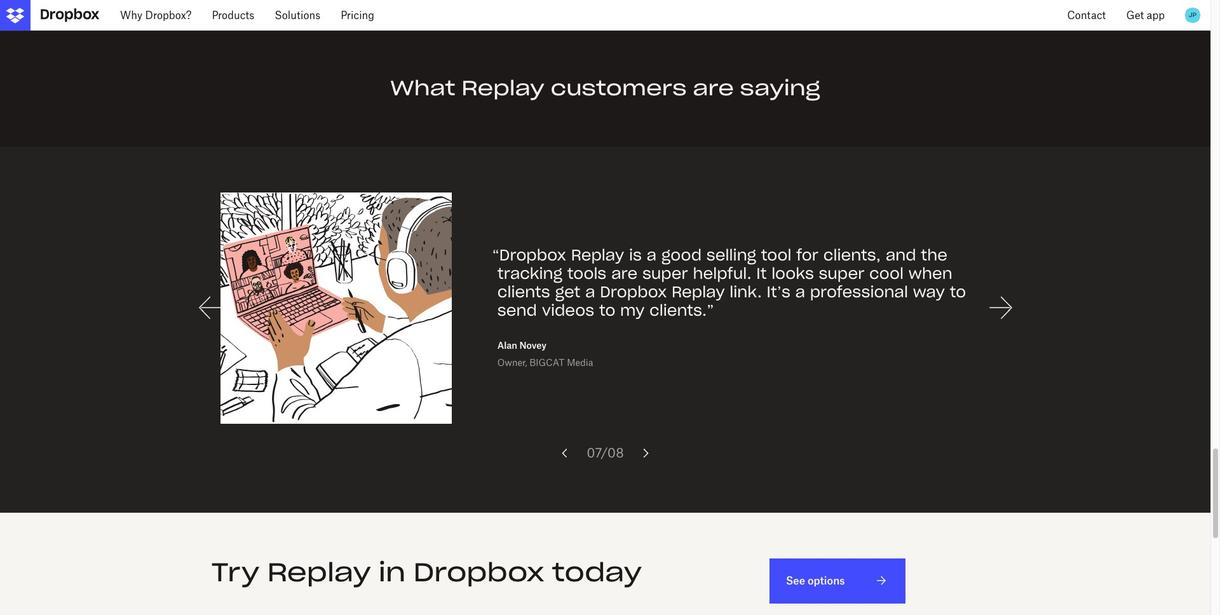 Task type: vqa. For each thing, say whether or not it's contained in the screenshot.
a
yes



Task type: locate. For each thing, give the bounding box(es) containing it.
2 horizontal spatial a
[[795, 282, 805, 302]]

are inside "dropbox replay is a good selling tool for clients, and the tracking tools are super helpful. it looks super cool when clients get a dropbox replay link. it's a professional way to send videos to my clients."
[[611, 264, 638, 284]]

0 horizontal spatial are
[[611, 264, 638, 284]]

super right for
[[819, 264, 865, 284]]

see options
[[786, 575, 845, 587]]

and
[[886, 246, 916, 265]]

a right is
[[647, 246, 657, 265]]

app
[[1147, 9, 1165, 22]]

a right the get
[[585, 282, 595, 302]]

customers
[[551, 75, 687, 101]]

saying
[[740, 75, 820, 101]]

0 vertical spatial dropbox
[[600, 282, 667, 302]]

see
[[786, 575, 805, 587]]

pricing link
[[331, 0, 385, 31]]

to right way
[[950, 282, 966, 302]]

1 vertical spatial dropbox
[[413, 556, 545, 589]]

contact button
[[1057, 0, 1116, 31]]

bigcat
[[530, 357, 565, 368]]

it's
[[767, 282, 791, 302]]

dropbox
[[600, 282, 667, 302], [413, 556, 545, 589]]

to
[[950, 282, 966, 302], [599, 300, 616, 320]]

super right is
[[643, 264, 688, 284]]

why dropbox? button
[[110, 0, 202, 31]]

replay for what replay customers are saying
[[462, 75, 545, 101]]

good
[[662, 246, 702, 265]]

get
[[555, 282, 581, 302]]

jp button
[[1183, 5, 1203, 25]]

1 horizontal spatial super
[[819, 264, 865, 284]]

are
[[693, 75, 734, 101], [611, 264, 638, 284]]

replay for try replay in dropbox today
[[267, 556, 371, 589]]

a right it's
[[795, 282, 805, 302]]

"dropbox
[[492, 246, 566, 265]]

media
[[567, 357, 593, 368]]

a
[[647, 246, 657, 265], [585, 282, 595, 302], [795, 282, 805, 302]]

clients
[[498, 282, 550, 302]]

0 horizontal spatial to
[[599, 300, 616, 320]]

1 horizontal spatial dropbox
[[600, 282, 667, 302]]

0 horizontal spatial dropbox
[[413, 556, 545, 589]]

try
[[211, 556, 260, 589]]

looks
[[772, 264, 814, 284]]

to left my in the right of the page
[[599, 300, 616, 320]]

1 horizontal spatial are
[[693, 75, 734, 101]]

super
[[643, 264, 688, 284], [819, 264, 865, 284]]

products button
[[202, 0, 265, 31]]

jp
[[1189, 11, 1197, 19]]

replay
[[462, 75, 545, 101], [571, 246, 624, 265], [672, 282, 725, 302], [267, 556, 371, 589]]

when
[[909, 264, 953, 284]]

what
[[390, 75, 456, 101]]

products
[[212, 9, 254, 22]]

for
[[797, 246, 819, 265]]

it
[[757, 264, 767, 284]]

0 horizontal spatial super
[[643, 264, 688, 284]]

1 super from the left
[[643, 264, 688, 284]]

1 vertical spatial are
[[611, 264, 638, 284]]

owner, bigcat media
[[498, 357, 593, 368]]



Task type: describe. For each thing, give the bounding box(es) containing it.
solutions
[[275, 9, 321, 22]]

videos
[[542, 300, 594, 320]]

the
[[921, 246, 948, 265]]

contact
[[1068, 9, 1106, 22]]

try replay in dropbox today
[[211, 556, 642, 589]]

selling
[[707, 246, 756, 265]]

see options link
[[770, 559, 906, 604]]

alan
[[498, 340, 517, 351]]

get app button
[[1116, 0, 1175, 31]]

what replay customers are saying
[[390, 75, 820, 101]]

way
[[913, 282, 945, 302]]

today
[[552, 556, 642, 589]]

get app
[[1127, 9, 1165, 22]]

why
[[120, 9, 142, 22]]

pricing
[[341, 9, 374, 22]]

0 vertical spatial are
[[693, 75, 734, 101]]

replay for "dropbox replay is a good selling tool for clients, and the tracking tools are super helpful. it looks super cool when clients get a dropbox replay link. it's a professional way to send videos to my clients."
[[571, 246, 624, 265]]

"dropbox replay is a good selling tool for clients, and the tracking tools are super helpful. it looks super cool when clients get a dropbox replay link. it's a professional way to send videos to my clients."
[[492, 246, 966, 320]]

0 horizontal spatial a
[[585, 282, 595, 302]]

clients,
[[824, 246, 881, 265]]

novey
[[520, 340, 547, 351]]

get
[[1127, 9, 1144, 22]]

1 horizontal spatial a
[[647, 246, 657, 265]]

07/08
[[587, 445, 624, 461]]

owner,
[[498, 357, 527, 368]]

why dropbox?
[[120, 9, 192, 22]]

dropbox inside "dropbox replay is a good selling tool for clients, and the tracking tools are super helpful. it looks super cool when clients get a dropbox replay link. it's a professional way to send videos to my clients."
[[600, 282, 667, 302]]

tools
[[567, 264, 607, 284]]

1 horizontal spatial to
[[950, 282, 966, 302]]

helpful.
[[693, 264, 752, 284]]

cool
[[870, 264, 904, 284]]

2 super from the left
[[819, 264, 865, 284]]

tracking
[[498, 264, 563, 284]]

options
[[808, 575, 845, 587]]

tool
[[761, 246, 792, 265]]

clients."
[[650, 300, 714, 320]]

in
[[379, 556, 406, 589]]

solutions button
[[265, 0, 331, 31]]

send
[[498, 300, 537, 320]]

link.
[[730, 282, 762, 302]]

man with dark skin and brown hair in video call with three women and one man image
[[220, 193, 452, 424]]

dropbox?
[[145, 9, 192, 22]]

professional
[[810, 282, 908, 302]]

is
[[629, 246, 642, 265]]

my
[[620, 300, 645, 320]]

alan novey
[[498, 340, 547, 351]]



